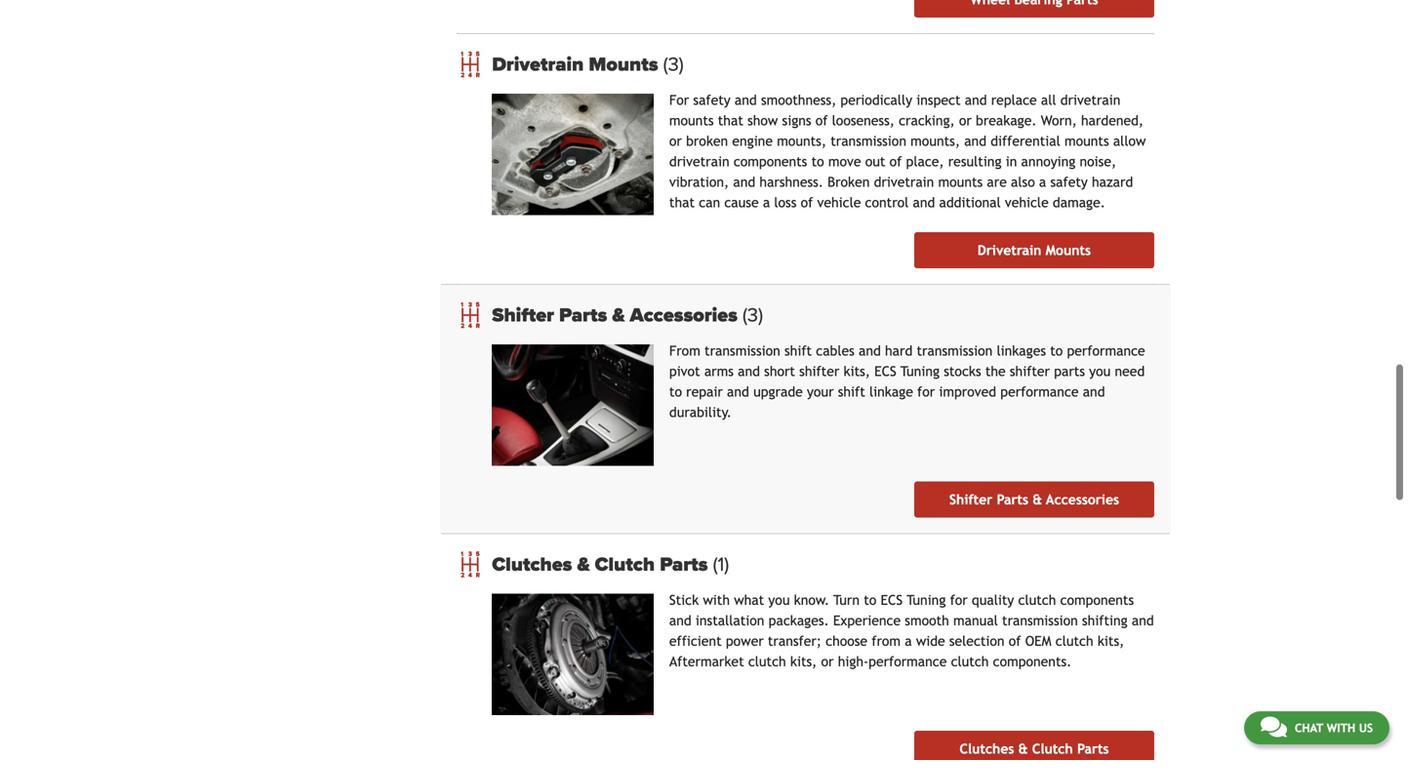 Task type: vqa. For each thing, say whether or not it's contained in the screenshot.
Worn,
yes



Task type: locate. For each thing, give the bounding box(es) containing it.
accessories for topmost shifter parts & accessories link
[[630, 304, 738, 327]]

durability.
[[670, 405, 732, 420]]

cables
[[816, 343, 855, 359]]

1 vertical spatial for
[[950, 592, 968, 608]]

1 vertical spatial safety
[[1051, 174, 1088, 190]]

clutches & clutch parts down components.
[[960, 741, 1109, 757]]

0 horizontal spatial clutches & clutch parts
[[492, 553, 713, 576]]

vibration,
[[670, 174, 729, 190]]

smooth
[[905, 613, 950, 629]]

1 horizontal spatial clutches & clutch parts
[[960, 741, 1109, 757]]

for
[[918, 384, 935, 400], [950, 592, 968, 608]]

transmission
[[831, 133, 907, 149], [705, 343, 781, 359], [917, 343, 993, 359], [1002, 613, 1078, 629]]

0 horizontal spatial clutches
[[492, 553, 572, 576]]

for right linkage
[[918, 384, 935, 400]]

of
[[816, 113, 828, 128], [890, 154, 902, 169], [801, 195, 813, 210], [1009, 633, 1022, 649]]

from transmission shift cables and hard transmission linkages to performance pivot arms and short shifter kits, ecs tuning stocks the shifter parts you need to repair and upgrade your shift linkage for improved performance and durability.
[[670, 343, 1146, 420]]

drivetrain mounts up the drivetrain mounts thumbnail image
[[492, 53, 663, 76]]

shifter
[[492, 304, 554, 327], [950, 492, 993, 507]]

clutches & clutch parts up stick
[[492, 553, 713, 576]]

2 vehicle from the left
[[1005, 195, 1049, 210]]

noise,
[[1080, 154, 1117, 169]]

drivetrain mounts
[[492, 53, 663, 76], [978, 242, 1091, 258]]

1 vertical spatial that
[[670, 195, 695, 210]]

mounts
[[670, 113, 714, 128], [1065, 133, 1109, 149], [939, 174, 983, 190]]

pivot
[[670, 364, 700, 379]]

tuning up smooth
[[907, 592, 946, 608]]

also
[[1011, 174, 1035, 190]]

1 horizontal spatial accessories
[[1046, 492, 1120, 507]]

your
[[807, 384, 834, 400]]

2 vertical spatial or
[[821, 654, 834, 670]]

performance down parts
[[1001, 384, 1079, 400]]

installation
[[696, 613, 765, 629]]

components
[[734, 154, 808, 169], [1061, 592, 1134, 608]]

performance down from
[[869, 654, 947, 670]]

drivetrain down the additional
[[978, 242, 1042, 258]]

kits, down transfer;
[[791, 654, 817, 670]]

and up breakage.
[[965, 92, 987, 108]]

shifter parts & accessories
[[492, 304, 743, 327], [950, 492, 1120, 507]]

linkage
[[870, 384, 913, 400]]

resulting
[[949, 154, 1002, 169]]

know.
[[794, 592, 830, 608]]

1 vertical spatial drivetrain mounts link
[[915, 232, 1155, 268]]

oem
[[1026, 633, 1052, 649]]

0 horizontal spatial with
[[703, 592, 730, 608]]

2 vertical spatial kits,
[[791, 654, 817, 670]]

0 vertical spatial components
[[734, 154, 808, 169]]

drivetrain mounts link up smoothness,
[[492, 53, 1155, 76]]

1 vertical spatial you
[[769, 592, 790, 608]]

1 vertical spatial shifter
[[950, 492, 993, 507]]

mounts
[[589, 53, 658, 76], [1046, 242, 1091, 258]]

that up engine
[[718, 113, 744, 128]]

upgrade
[[754, 384, 803, 400]]

0 vertical spatial you
[[1090, 364, 1111, 379]]

drivetrain for the bottommost "drivetrain mounts" link
[[978, 242, 1042, 258]]

1 horizontal spatial shifter
[[950, 492, 993, 507]]

transmission down looseness,
[[831, 133, 907, 149]]

0 vertical spatial with
[[703, 592, 730, 608]]

that down vibration,
[[670, 195, 695, 210]]

1 horizontal spatial safety
[[1051, 174, 1088, 190]]

smoothness,
[[761, 92, 837, 108]]

or left broken
[[670, 133, 682, 149]]

0 vertical spatial clutches & clutch parts
[[492, 553, 713, 576]]

transmission inside stick with what you know. turn to ecs tuning for quality clutch components and installation packages. experience smooth manual transmission shifting and efficient power transfer; choose from a wide selection of oem clutch kits, aftermarket clutch kits, or high-performance clutch components.
[[1002, 613, 1078, 629]]

2 mounts, from the left
[[911, 133, 960, 149]]

1 vertical spatial tuning
[[907, 592, 946, 608]]

kits, down 'shifting'
[[1098, 633, 1125, 649]]

or left high- on the right of page
[[821, 654, 834, 670]]

looseness,
[[832, 113, 895, 128]]

1 vertical spatial with
[[1327, 721, 1356, 735]]

0 vertical spatial safety
[[693, 92, 731, 108]]

0 vertical spatial mounts
[[589, 53, 658, 76]]

performance inside stick with what you know. turn to ecs tuning for quality clutch components and installation packages. experience smooth manual transmission shifting and efficient power transfer; choose from a wide selection of oem clutch kits, aftermarket clutch kits, or high-performance clutch components.
[[869, 654, 947, 670]]

shift right your at the bottom
[[838, 384, 866, 400]]

0 vertical spatial tuning
[[901, 364, 940, 379]]

inspect
[[917, 92, 961, 108]]

0 horizontal spatial mounts,
[[777, 133, 827, 149]]

2 horizontal spatial kits,
[[1098, 633, 1125, 649]]

0 horizontal spatial or
[[670, 133, 682, 149]]

and right control
[[913, 195, 935, 210]]

hard
[[885, 343, 913, 359]]

0 horizontal spatial for
[[918, 384, 935, 400]]

ecs inside stick with what you know. turn to ecs tuning for quality clutch components and installation packages. experience smooth manual transmission shifting and efficient power transfer; choose from a wide selection of oem clutch kits, aftermarket clutch kits, or high-performance clutch components.
[[881, 592, 903, 608]]

shifter down linkages
[[1010, 364, 1050, 379]]

with up installation
[[703, 592, 730, 608]]

with for chat
[[1327, 721, 1356, 735]]

clutch for the top clutches & clutch parts link
[[595, 553, 655, 576]]

you left the need
[[1090, 364, 1111, 379]]

parts
[[559, 304, 607, 327], [997, 492, 1029, 507], [660, 553, 708, 576], [1078, 741, 1109, 757]]

mounts,
[[777, 133, 827, 149], [911, 133, 960, 149]]

safety up the damage.
[[1051, 174, 1088, 190]]

1 horizontal spatial shifter parts & accessories
[[950, 492, 1120, 507]]

clutch
[[595, 553, 655, 576], [1032, 741, 1073, 757]]

accessories
[[630, 304, 738, 327], [1046, 492, 1120, 507]]

vehicle down broken
[[817, 195, 861, 210]]

drivetrain mounts link down the damage.
[[915, 232, 1155, 268]]

or down 'inspect'
[[959, 113, 972, 128]]

from
[[670, 343, 701, 359]]

worn,
[[1041, 113, 1077, 128]]

show
[[748, 113, 778, 128]]

0 horizontal spatial shifter
[[492, 304, 554, 327]]

with
[[703, 592, 730, 608], [1327, 721, 1356, 735]]

drivetrain up vibration,
[[670, 154, 730, 169]]

clutches & clutch parts thumbnail image image
[[492, 594, 654, 715]]

shifter parts & accessories link
[[492, 304, 1155, 327], [915, 482, 1155, 518]]

ecs up linkage
[[875, 364, 897, 379]]

a left 'loss'
[[763, 195, 770, 210]]

1 vertical spatial or
[[670, 133, 682, 149]]

to
[[812, 154, 824, 169], [1051, 343, 1063, 359], [670, 384, 682, 400], [864, 592, 877, 608]]

shifter up your at the bottom
[[800, 364, 840, 379]]

1 horizontal spatial kits,
[[844, 364, 871, 379]]

harshness.
[[760, 174, 824, 190]]

1 vertical spatial a
[[763, 195, 770, 210]]

that
[[718, 113, 744, 128], [670, 195, 695, 210]]

mounts up the additional
[[939, 174, 983, 190]]

shifter
[[800, 364, 840, 379], [1010, 364, 1050, 379]]

for up 'manual'
[[950, 592, 968, 608]]

shifting
[[1083, 613, 1128, 629]]

safety
[[693, 92, 731, 108], [1051, 174, 1088, 190]]

1 horizontal spatial with
[[1327, 721, 1356, 735]]

0 vertical spatial clutch
[[595, 553, 655, 576]]

1 vertical spatial mounts
[[1046, 242, 1091, 258]]

tuning down hard
[[901, 364, 940, 379]]

drivetrain up hardened,
[[1061, 92, 1121, 108]]

0 horizontal spatial mounts
[[670, 113, 714, 128]]

with left the us
[[1327, 721, 1356, 735]]

2 vertical spatial drivetrain
[[874, 174, 934, 190]]

0 horizontal spatial accessories
[[630, 304, 738, 327]]

1 vertical spatial clutches & clutch parts
[[960, 741, 1109, 757]]

you up the packages.
[[769, 592, 790, 608]]

1 vertical spatial performance
[[1001, 384, 1079, 400]]

0 vertical spatial for
[[918, 384, 935, 400]]

1 vertical spatial kits,
[[1098, 633, 1125, 649]]

drivetrain mounts for topmost "drivetrain mounts" link
[[492, 53, 663, 76]]

1 horizontal spatial drivetrain mounts
[[978, 242, 1091, 258]]

1 horizontal spatial clutch
[[1032, 741, 1073, 757]]

clutches & clutch parts link down components.
[[915, 731, 1155, 760]]

additional
[[940, 195, 1001, 210]]

clutch
[[1019, 592, 1057, 608], [1056, 633, 1094, 649], [749, 654, 786, 670], [951, 654, 989, 670]]

0 horizontal spatial components
[[734, 154, 808, 169]]

1 horizontal spatial a
[[905, 633, 912, 649]]

manual
[[954, 613, 998, 629]]

0 horizontal spatial shift
[[785, 343, 812, 359]]

0 horizontal spatial drivetrain
[[492, 53, 584, 76]]

1 vertical spatial drivetrain
[[978, 242, 1042, 258]]

drivetrain mounts link
[[492, 53, 1155, 76], [915, 232, 1155, 268]]

ecs up experience
[[881, 592, 903, 608]]

kits, inside the from transmission shift cables and hard transmission linkages to performance pivot arms and short shifter kits, ecs tuning stocks the shifter parts you need to repair and upgrade your shift linkage for improved performance and durability.
[[844, 364, 871, 379]]

2 horizontal spatial drivetrain
[[1061, 92, 1121, 108]]

1 horizontal spatial components
[[1061, 592, 1134, 608]]

0 horizontal spatial mounts
[[589, 53, 658, 76]]

to up experience
[[864, 592, 877, 608]]

clutch down power
[[749, 654, 786, 670]]

1 vertical spatial ecs
[[881, 592, 903, 608]]

transmission up 'oem'
[[1002, 613, 1078, 629]]

drivetrain up control
[[874, 174, 934, 190]]

drivetrain
[[492, 53, 584, 76], [978, 242, 1042, 258]]

mounts, down signs
[[777, 133, 827, 149]]

0 horizontal spatial that
[[670, 195, 695, 210]]

2 shifter from the left
[[1010, 364, 1050, 379]]

a inside stick with what you know. turn to ecs tuning for quality clutch components and installation packages. experience smooth manual transmission shifting and efficient power transfer; choose from a wide selection of oem clutch kits, aftermarket clutch kits, or high-performance clutch components.
[[905, 633, 912, 649]]

experience
[[833, 613, 901, 629]]

performance up the need
[[1067, 343, 1146, 359]]

0 horizontal spatial drivetrain
[[670, 154, 730, 169]]

and up cause
[[733, 174, 756, 190]]

clutches & clutch parts link
[[492, 553, 1155, 576], [915, 731, 1155, 760]]

1 horizontal spatial for
[[950, 592, 968, 608]]

broken
[[686, 133, 728, 149]]

0 horizontal spatial you
[[769, 592, 790, 608]]

1 vertical spatial shifter parts & accessories
[[950, 492, 1120, 507]]

and right arms
[[738, 364, 760, 379]]

tuning
[[901, 364, 940, 379], [907, 592, 946, 608]]

clutch inside clutches & clutch parts link
[[1032, 741, 1073, 757]]

arms
[[705, 364, 734, 379]]

components inside stick with what you know. turn to ecs tuning for quality clutch components and installation packages. experience smooth manual transmission shifting and efficient power transfer; choose from a wide selection of oem clutch kits, aftermarket clutch kits, or high-performance clutch components.
[[1061, 592, 1134, 608]]

0 vertical spatial drivetrain mounts
[[492, 53, 663, 76]]

with inside chat with us link
[[1327, 721, 1356, 735]]

clutches & clutch parts for the top clutches & clutch parts link
[[492, 553, 713, 576]]

0 vertical spatial shifter parts & accessories link
[[492, 304, 1155, 327]]

and up resulting
[[965, 133, 987, 149]]

drivetrain mounts thumbnail image image
[[492, 94, 654, 215]]

0 vertical spatial kits,
[[844, 364, 871, 379]]

2 horizontal spatial mounts
[[1065, 133, 1109, 149]]

0 vertical spatial ecs
[[875, 364, 897, 379]]

clutches
[[492, 553, 572, 576], [960, 741, 1015, 757]]

shift
[[785, 343, 812, 359], [838, 384, 866, 400]]

1 horizontal spatial that
[[718, 113, 744, 128]]

and
[[735, 92, 757, 108], [965, 92, 987, 108], [965, 133, 987, 149], [733, 174, 756, 190], [913, 195, 935, 210], [859, 343, 881, 359], [738, 364, 760, 379], [727, 384, 750, 400], [1083, 384, 1105, 400], [670, 613, 692, 629], [1132, 613, 1154, 629]]

mounts up noise,
[[1065, 133, 1109, 149]]

vehicle down also
[[1005, 195, 1049, 210]]

1 horizontal spatial mounts
[[939, 174, 983, 190]]

for
[[670, 92, 689, 108]]

1 horizontal spatial mounts
[[1046, 242, 1091, 258]]

1 vertical spatial mounts
[[1065, 133, 1109, 149]]

high-
[[838, 654, 869, 670]]

components up 'shifting'
[[1061, 592, 1134, 608]]

0 horizontal spatial safety
[[693, 92, 731, 108]]

of right out
[[890, 154, 902, 169]]

vehicle
[[817, 195, 861, 210], [1005, 195, 1049, 210]]

0 horizontal spatial shifter
[[800, 364, 840, 379]]

0 horizontal spatial vehicle
[[817, 195, 861, 210]]

of left 'oem'
[[1009, 633, 1022, 649]]

ecs
[[875, 364, 897, 379], [881, 592, 903, 608]]

are
[[987, 174, 1007, 190]]

0 horizontal spatial drivetrain mounts
[[492, 53, 663, 76]]

drivetrain mounts down the damage.
[[978, 242, 1091, 258]]

0 horizontal spatial clutch
[[595, 553, 655, 576]]

2 vertical spatial a
[[905, 633, 912, 649]]

kits, down cables
[[844, 364, 871, 379]]

to left move
[[812, 154, 824, 169]]

you inside stick with what you know. turn to ecs tuning for quality clutch components and installation packages. experience smooth manual transmission shifting and efficient power transfer; choose from a wide selection of oem clutch kits, aftermarket clutch kits, or high-performance clutch components.
[[769, 592, 790, 608]]

1 horizontal spatial shift
[[838, 384, 866, 400]]

1 horizontal spatial mounts,
[[911, 133, 960, 149]]

1 vertical spatial clutch
[[1032, 741, 1073, 757]]

safety right 'for'
[[693, 92, 731, 108]]

components.
[[993, 654, 1072, 670]]

and left hard
[[859, 343, 881, 359]]

a right also
[[1040, 174, 1047, 190]]

to inside stick with what you know. turn to ecs tuning for quality clutch components and installation packages. experience smooth manual transmission shifting and efficient power transfer; choose from a wide selection of oem clutch kits, aftermarket clutch kits, or high-performance clutch components.
[[864, 592, 877, 608]]

shift up short
[[785, 343, 812, 359]]

mounts, down cracking,
[[911, 133, 960, 149]]

loss
[[774, 195, 797, 210]]

&
[[612, 304, 625, 327], [1033, 492, 1043, 507], [577, 553, 590, 576], [1019, 741, 1028, 757]]

0 horizontal spatial shifter parts & accessories
[[492, 304, 743, 327]]

drivetrain up the drivetrain mounts thumbnail image
[[492, 53, 584, 76]]

mounts down 'for'
[[670, 113, 714, 128]]

1 vertical spatial components
[[1061, 592, 1134, 608]]

1 horizontal spatial shifter
[[1010, 364, 1050, 379]]

0 vertical spatial a
[[1040, 174, 1047, 190]]

or inside stick with what you know. turn to ecs tuning for quality clutch components and installation packages. experience smooth manual transmission shifting and efficient power transfer; choose from a wide selection of oem clutch kits, aftermarket clutch kits, or high-performance clutch components.
[[821, 654, 834, 670]]

components down engine
[[734, 154, 808, 169]]

clutches & clutch parts link up know.
[[492, 553, 1155, 576]]

0 vertical spatial mounts
[[670, 113, 714, 128]]

or
[[959, 113, 972, 128], [670, 133, 682, 149], [821, 654, 834, 670]]

0 vertical spatial accessories
[[630, 304, 738, 327]]

with inside stick with what you know. turn to ecs tuning for quality clutch components and installation packages. experience smooth manual transmission shifting and efficient power transfer; choose from a wide selection of oem clutch kits, aftermarket clutch kits, or high-performance clutch components.
[[703, 592, 730, 608]]

what
[[734, 592, 764, 608]]

a right from
[[905, 633, 912, 649]]

mounts for topmost "drivetrain mounts" link
[[589, 53, 658, 76]]



Task type: describe. For each thing, give the bounding box(es) containing it.
0 vertical spatial shifter parts & accessories
[[492, 304, 743, 327]]

repair
[[686, 384, 723, 400]]

0 vertical spatial clutches
[[492, 553, 572, 576]]

need
[[1115, 364, 1145, 379]]

stick
[[670, 592, 699, 608]]

transmission inside for safety and smoothness, periodically inspect and replace all drivetrain mounts that show signs of looseness, cracking, or breakage. worn, hardened, or broken engine mounts, transmission mounts, and differential mounts allow drivetrain components to move out of place, resulting in annoying noise, vibration, and harshness. broken drivetrain mounts are also a safety hazard that can cause a loss of vehicle control and additional vehicle damage.
[[831, 133, 907, 149]]

of right signs
[[816, 113, 828, 128]]

transmission up the stocks
[[917, 343, 993, 359]]

tuning inside the from transmission shift cables and hard transmission linkages to performance pivot arms and short shifter kits, ecs tuning stocks the shifter parts you need to repair and upgrade your shift linkage for improved performance and durability.
[[901, 364, 940, 379]]

improved
[[939, 384, 997, 400]]

stick with what you know. turn to ecs tuning for quality clutch components and installation packages. experience smooth manual transmission shifting and efficient power transfer; choose from a wide selection of oem clutch kits, aftermarket clutch kits, or high-performance clutch components.
[[670, 592, 1154, 670]]

annoying
[[1022, 154, 1076, 169]]

2 vertical spatial mounts
[[939, 174, 983, 190]]

accessories for the bottommost shifter parts & accessories link
[[1046, 492, 1120, 507]]

power
[[726, 633, 764, 649]]

1 vertical spatial shifter parts & accessories link
[[915, 482, 1155, 518]]

and down stick
[[670, 613, 692, 629]]

packages.
[[769, 613, 829, 629]]

of right 'loss'
[[801, 195, 813, 210]]

1 horizontal spatial clutches
[[960, 741, 1015, 757]]

replace
[[991, 92, 1037, 108]]

efficient
[[670, 633, 722, 649]]

0 vertical spatial shifter
[[492, 304, 554, 327]]

1 vertical spatial shift
[[838, 384, 866, 400]]

2 horizontal spatial a
[[1040, 174, 1047, 190]]

0 vertical spatial performance
[[1067, 343, 1146, 359]]

chat
[[1295, 721, 1324, 735]]

2 horizontal spatial or
[[959, 113, 972, 128]]

comments image
[[1261, 715, 1287, 739]]

broken
[[828, 174, 870, 190]]

quality
[[972, 592, 1014, 608]]

drivetrain for topmost "drivetrain mounts" link
[[492, 53, 584, 76]]

transmission up arms
[[705, 343, 781, 359]]

0 vertical spatial clutches & clutch parts link
[[492, 553, 1155, 576]]

the
[[986, 364, 1006, 379]]

clutch up 'oem'
[[1019, 592, 1057, 608]]

tuning inside stick with what you know. turn to ecs tuning for quality clutch components and installation packages. experience smooth manual transmission shifting and efficient power transfer; choose from a wide selection of oem clutch kits, aftermarket clutch kits, or high-performance clutch components.
[[907, 592, 946, 608]]

0 vertical spatial drivetrain mounts link
[[492, 53, 1155, 76]]

0 vertical spatial drivetrain
[[1061, 92, 1121, 108]]

clutch for bottom clutches & clutch parts link
[[1032, 741, 1073, 757]]

cause
[[725, 195, 759, 210]]

to up parts
[[1051, 343, 1063, 359]]

shifter parts & accessories thumbnail image image
[[492, 345, 654, 466]]

and up "show"
[[735, 92, 757, 108]]

aftermarket
[[670, 654, 744, 670]]

1 horizontal spatial drivetrain
[[874, 174, 934, 190]]

us
[[1359, 721, 1373, 735]]

with for stick
[[703, 592, 730, 608]]

ecs inside the from transmission shift cables and hard transmission linkages to performance pivot arms and short shifter kits, ecs tuning stocks the shifter parts you need to repair and upgrade your shift linkage for improved performance and durability.
[[875, 364, 897, 379]]

can
[[699, 195, 721, 210]]

1 vertical spatial clutches & clutch parts link
[[915, 731, 1155, 760]]

chat with us
[[1295, 721, 1373, 735]]

place,
[[906, 154, 944, 169]]

chat with us link
[[1244, 712, 1390, 745]]

transfer;
[[768, 633, 822, 649]]

control
[[865, 195, 909, 210]]

1 mounts, from the left
[[777, 133, 827, 149]]

in
[[1006, 154, 1017, 169]]

to down pivot
[[670, 384, 682, 400]]

to inside for safety and smoothness, periodically inspect and replace all drivetrain mounts that show signs of looseness, cracking, or breakage. worn, hardened, or broken engine mounts, transmission mounts, and differential mounts allow drivetrain components to move out of place, resulting in annoying noise, vibration, and harshness. broken drivetrain mounts are also a safety hazard that can cause a loss of vehicle control and additional vehicle damage.
[[812, 154, 824, 169]]

linkages
[[997, 343, 1046, 359]]

for safety and smoothness, periodically inspect and replace all drivetrain mounts that show signs of looseness, cracking, or breakage. worn, hardened, or broken engine mounts, transmission mounts, and differential mounts allow drivetrain components to move out of place, resulting in annoying noise, vibration, and harshness. broken drivetrain mounts are also a safety hazard that can cause a loss of vehicle control and additional vehicle damage.
[[670, 92, 1146, 210]]

turn
[[834, 592, 860, 608]]

periodically
[[841, 92, 913, 108]]

all
[[1041, 92, 1057, 108]]

clutches & clutch parts for bottom clutches & clutch parts link
[[960, 741, 1109, 757]]

short
[[764, 364, 796, 379]]

stocks
[[944, 364, 982, 379]]

out
[[866, 154, 886, 169]]

engine
[[732, 133, 773, 149]]

cracking,
[[899, 113, 955, 128]]

hazard
[[1092, 174, 1134, 190]]

for inside stick with what you know. turn to ecs tuning for quality clutch components and installation packages. experience smooth manual transmission shifting and efficient power transfer; choose from a wide selection of oem clutch kits, aftermarket clutch kits, or high-performance clutch components.
[[950, 592, 968, 608]]

of inside stick with what you know. turn to ecs tuning for quality clutch components and installation packages. experience smooth manual transmission shifting and efficient power transfer; choose from a wide selection of oem clutch kits, aftermarket clutch kits, or high-performance clutch components.
[[1009, 633, 1022, 649]]

1 vertical spatial drivetrain
[[670, 154, 730, 169]]

1 shifter from the left
[[800, 364, 840, 379]]

and down arms
[[727, 384, 750, 400]]

drivetrain mounts for the bottommost "drivetrain mounts" link
[[978, 242, 1091, 258]]

allow
[[1114, 133, 1146, 149]]

choose
[[826, 633, 868, 649]]

clutch right 'oem'
[[1056, 633, 1094, 649]]

differential
[[991, 133, 1061, 149]]

from
[[872, 633, 901, 649]]

clutch down selection at the bottom
[[951, 654, 989, 670]]

move
[[829, 154, 861, 169]]

and down parts
[[1083, 384, 1105, 400]]

parts
[[1054, 364, 1085, 379]]

for inside the from transmission shift cables and hard transmission linkages to performance pivot arms and short shifter kits, ecs tuning stocks the shifter parts you need to repair and upgrade your shift linkage for improved performance and durability.
[[918, 384, 935, 400]]

signs
[[782, 113, 812, 128]]

and right 'shifting'
[[1132, 613, 1154, 629]]

selection
[[950, 633, 1005, 649]]

damage.
[[1053, 195, 1106, 210]]

0 vertical spatial that
[[718, 113, 744, 128]]

0 horizontal spatial kits,
[[791, 654, 817, 670]]

components inside for safety and smoothness, periodically inspect and replace all drivetrain mounts that show signs of looseness, cracking, or breakage. worn, hardened, or broken engine mounts, transmission mounts, and differential mounts allow drivetrain components to move out of place, resulting in annoying noise, vibration, and harshness. broken drivetrain mounts are also a safety hazard that can cause a loss of vehicle control and additional vehicle damage.
[[734, 154, 808, 169]]

0 horizontal spatial a
[[763, 195, 770, 210]]

you inside the from transmission shift cables and hard transmission linkages to performance pivot arms and short shifter kits, ecs tuning stocks the shifter parts you need to repair and upgrade your shift linkage for improved performance and durability.
[[1090, 364, 1111, 379]]

breakage.
[[976, 113, 1037, 128]]

1 vehicle from the left
[[817, 195, 861, 210]]

mounts for the bottommost "drivetrain mounts" link
[[1046, 242, 1091, 258]]

0 vertical spatial shift
[[785, 343, 812, 359]]

wide
[[916, 633, 946, 649]]

hardened,
[[1081, 113, 1144, 128]]



